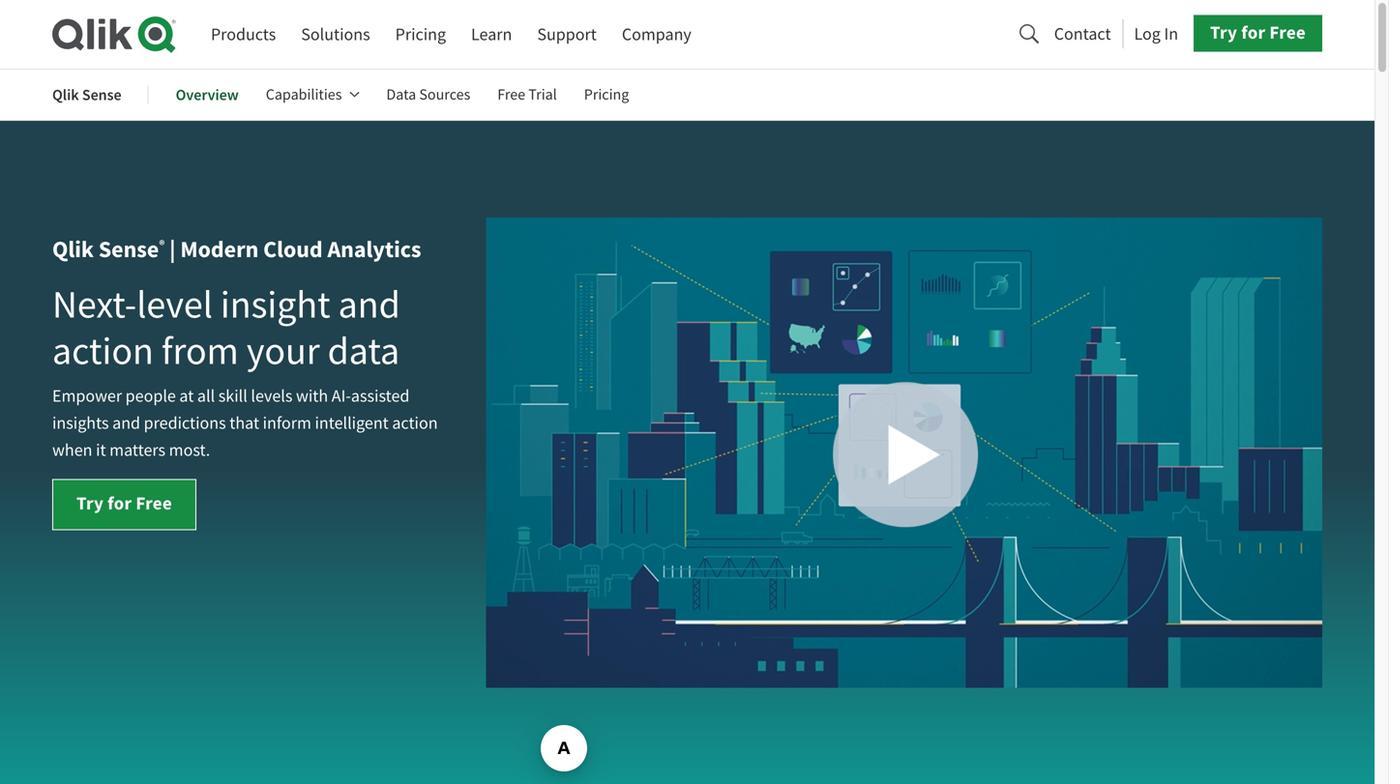 Task type: locate. For each thing, give the bounding box(es) containing it.
1 vertical spatial menu bar
[[52, 72, 656, 118]]

1 horizontal spatial try
[[1210, 20, 1238, 45]]

level
[[137, 281, 213, 330]]

pricing
[[395, 23, 446, 46], [584, 85, 629, 105]]

qlik up the next-
[[52, 234, 94, 265]]

1 vertical spatial pricing
[[584, 85, 629, 105]]

pricing link right trial
[[584, 72, 629, 118]]

for down matters
[[108, 492, 132, 516]]

and
[[338, 281, 400, 330], [112, 412, 140, 434]]

support link
[[537, 16, 597, 52]]

sense
[[82, 85, 122, 105], [99, 234, 159, 265]]

0 vertical spatial free
[[1270, 20, 1306, 45]]

try inside qlik main element
[[1210, 20, 1238, 45]]

qlik down the go to the home page. image
[[52, 85, 79, 105]]

for inside qlik main element
[[1242, 20, 1266, 45]]

data sources link
[[386, 72, 470, 118]]

0 vertical spatial menu bar
[[211, 16, 692, 52]]

try for free for leftmost try for free link
[[76, 492, 172, 516]]

1 vertical spatial pricing link
[[584, 72, 629, 118]]

try for free
[[1210, 20, 1306, 45], [76, 492, 172, 516]]

matters
[[109, 439, 166, 462]]

1 horizontal spatial pricing link
[[584, 72, 629, 118]]

action down assisted
[[392, 412, 438, 434]]

1 vertical spatial free
[[498, 85, 525, 105]]

1 vertical spatial for
[[108, 492, 132, 516]]

0 horizontal spatial for
[[108, 492, 132, 516]]

1 horizontal spatial and
[[338, 281, 400, 330]]

data
[[328, 327, 400, 376]]

free trial link
[[498, 72, 557, 118]]

log in
[[1134, 23, 1179, 45]]

free
[[1270, 20, 1306, 45], [498, 85, 525, 105], [136, 492, 172, 516]]

pricing up data sources on the top left
[[395, 23, 446, 46]]

menu bar containing products
[[211, 16, 692, 52]]

0 horizontal spatial and
[[112, 412, 140, 434]]

empower
[[52, 385, 122, 407]]

log in link
[[1134, 17, 1179, 49]]

0 vertical spatial action
[[52, 327, 154, 376]]

contact
[[1054, 23, 1111, 45]]

try for free link right in
[[1194, 15, 1323, 52]]

0 horizontal spatial try
[[76, 492, 104, 516]]

qlik
[[52, 85, 79, 105], [52, 234, 94, 265]]

try
[[1210, 20, 1238, 45], [76, 492, 104, 516]]

1 vertical spatial try for free link
[[52, 479, 196, 531]]

products
[[211, 23, 276, 46]]

1 horizontal spatial try for free
[[1210, 20, 1306, 45]]

pricing right trial
[[584, 85, 629, 105]]

pricing link
[[395, 16, 446, 52], [584, 72, 629, 118]]

log
[[1134, 23, 1161, 45]]

2 vertical spatial free
[[136, 492, 172, 516]]

1 horizontal spatial pricing
[[584, 85, 629, 105]]

data sources
[[386, 85, 470, 105]]

try right in
[[1210, 20, 1238, 45]]

|
[[169, 234, 176, 265]]

action
[[52, 327, 154, 376], [392, 412, 438, 434]]

qlik for qlik sense ® | modern cloud analytics
[[52, 234, 94, 265]]

0 vertical spatial sense
[[82, 85, 122, 105]]

qlik sense ® | modern cloud analytics
[[52, 234, 421, 265]]

free for leftmost try for free link
[[136, 492, 172, 516]]

most.
[[169, 439, 210, 462]]

next-
[[52, 281, 137, 330]]

1 vertical spatial try for free
[[76, 492, 172, 516]]

0 vertical spatial try
[[1210, 20, 1238, 45]]

overview link
[[176, 72, 239, 118]]

1 vertical spatial qlik
[[52, 234, 94, 265]]

menu bar down the solutions link at the top
[[52, 72, 656, 118]]

0 vertical spatial and
[[338, 281, 400, 330]]

try for free for the topmost try for free link
[[1210, 20, 1306, 45]]

and up matters
[[112, 412, 140, 434]]

predictions
[[144, 412, 226, 434]]

at
[[179, 385, 194, 407]]

for
[[1242, 20, 1266, 45], [108, 492, 132, 516]]

menu bar up sources in the top left of the page
[[211, 16, 692, 52]]

trial
[[529, 85, 557, 105]]

overview
[[176, 85, 239, 105]]

for right in
[[1242, 20, 1266, 45]]

action up empower
[[52, 327, 154, 376]]

and down analytics
[[338, 281, 400, 330]]

0 horizontal spatial try for free
[[76, 492, 172, 516]]

1 vertical spatial try
[[76, 492, 104, 516]]

menu bar inside qlik main element
[[211, 16, 692, 52]]

2 horizontal spatial free
[[1270, 20, 1306, 45]]

products link
[[211, 16, 276, 52]]

0 horizontal spatial free
[[136, 492, 172, 516]]

menu bar
[[211, 16, 692, 52], [52, 72, 656, 118]]

insight
[[221, 281, 331, 330]]

people
[[125, 385, 176, 407]]

sense down the go to the home page. image
[[82, 85, 122, 105]]

0 vertical spatial pricing link
[[395, 16, 446, 52]]

levels
[[251, 385, 293, 407]]

with
[[296, 385, 328, 407]]

1 horizontal spatial free
[[498, 85, 525, 105]]

intelligent
[[315, 412, 389, 434]]

1 qlik from the top
[[52, 85, 79, 105]]

pricing link up data sources on the top left
[[395, 16, 446, 52]]

go to the home page. image
[[52, 15, 176, 53]]

capabilities link
[[266, 72, 359, 118]]

try for leftmost try for free link
[[76, 492, 104, 516]]

try for free right in
[[1210, 20, 1306, 45]]

free trial
[[498, 85, 557, 105]]

that
[[230, 412, 259, 434]]

solutions
[[301, 23, 370, 46]]

try down it
[[76, 492, 104, 516]]

free inside qlik main element
[[1270, 20, 1306, 45]]

0 vertical spatial pricing
[[395, 23, 446, 46]]

qlik inside menu bar
[[52, 85, 79, 105]]

capabilities
[[266, 85, 342, 105]]

0 vertical spatial for
[[1242, 20, 1266, 45]]

solutions link
[[301, 16, 370, 52]]

skill
[[218, 385, 247, 407]]

try for free inside qlik main element
[[1210, 20, 1306, 45]]

sense left |
[[99, 234, 159, 265]]

1 horizontal spatial action
[[392, 412, 438, 434]]

company link
[[622, 16, 692, 52]]

0 vertical spatial qlik
[[52, 85, 79, 105]]

try for free link
[[1194, 15, 1323, 52], [52, 479, 196, 531]]

0 horizontal spatial pricing
[[395, 23, 446, 46]]

2 qlik from the top
[[52, 234, 94, 265]]

1 horizontal spatial for
[[1242, 20, 1266, 45]]

0 vertical spatial try for free
[[1210, 20, 1306, 45]]

sense inside menu bar
[[82, 85, 122, 105]]

try for free down matters
[[76, 492, 172, 516]]

1 horizontal spatial try for free link
[[1194, 15, 1323, 52]]

try for free link down matters
[[52, 479, 196, 531]]

1 vertical spatial sense
[[99, 234, 159, 265]]

try for the topmost try for free link
[[1210, 20, 1238, 45]]



Task type: vqa. For each thing, say whether or not it's contained in the screenshot.
00 inside elektrogatan 10, 1 tr 171 54 solna +46 (0)10 209 75 00 sales: +46 (0) 10 209 82 88
no



Task type: describe. For each thing, give the bounding box(es) containing it.
analytics
[[327, 234, 421, 265]]

qlik main element
[[211, 15, 1323, 52]]

insights
[[52, 412, 109, 434]]

sense for qlik sense ® | modern cloud analytics
[[99, 234, 159, 265]]

1 vertical spatial and
[[112, 412, 140, 434]]

for for the topmost try for free link
[[1242, 20, 1266, 45]]

from
[[161, 327, 239, 376]]

pricing inside qlik main element
[[395, 23, 446, 46]]

®
[[159, 237, 165, 254]]

cloud
[[263, 234, 323, 265]]

your
[[247, 327, 320, 376]]

qlik sense link
[[52, 72, 122, 118]]

sense for qlik sense
[[82, 85, 122, 105]]

0 horizontal spatial action
[[52, 327, 154, 376]]

all
[[197, 385, 215, 407]]

free inside menu bar
[[498, 85, 525, 105]]

in
[[1164, 23, 1179, 45]]

modern
[[180, 234, 259, 265]]

free for the topmost try for free link
[[1270, 20, 1306, 45]]

watch video: qlik sense image
[[486, 218, 1323, 688]]

it
[[96, 439, 106, 462]]

menu bar containing qlik sense
[[52, 72, 656, 118]]

0 horizontal spatial try for free link
[[52, 479, 196, 531]]

ai-
[[332, 385, 351, 407]]

when
[[52, 439, 92, 462]]

learn link
[[471, 16, 512, 52]]

0 vertical spatial try for free link
[[1194, 15, 1323, 52]]

next-level insight and action from your data empower people at all skill levels with ai-assisted insights and predictions that inform intelligent action when it matters most.
[[52, 281, 438, 462]]

inform
[[263, 412, 311, 434]]

company
[[622, 23, 692, 46]]

contact link
[[1054, 17, 1111, 49]]

0 horizontal spatial pricing link
[[395, 16, 446, 52]]

assisted
[[351, 385, 410, 407]]

qlik sense
[[52, 85, 122, 105]]

sources
[[419, 85, 470, 105]]

learn
[[471, 23, 512, 46]]

support
[[537, 23, 597, 46]]

data
[[386, 85, 416, 105]]

1 vertical spatial action
[[392, 412, 438, 434]]

for for leftmost try for free link
[[108, 492, 132, 516]]

qlik for qlik sense
[[52, 85, 79, 105]]



